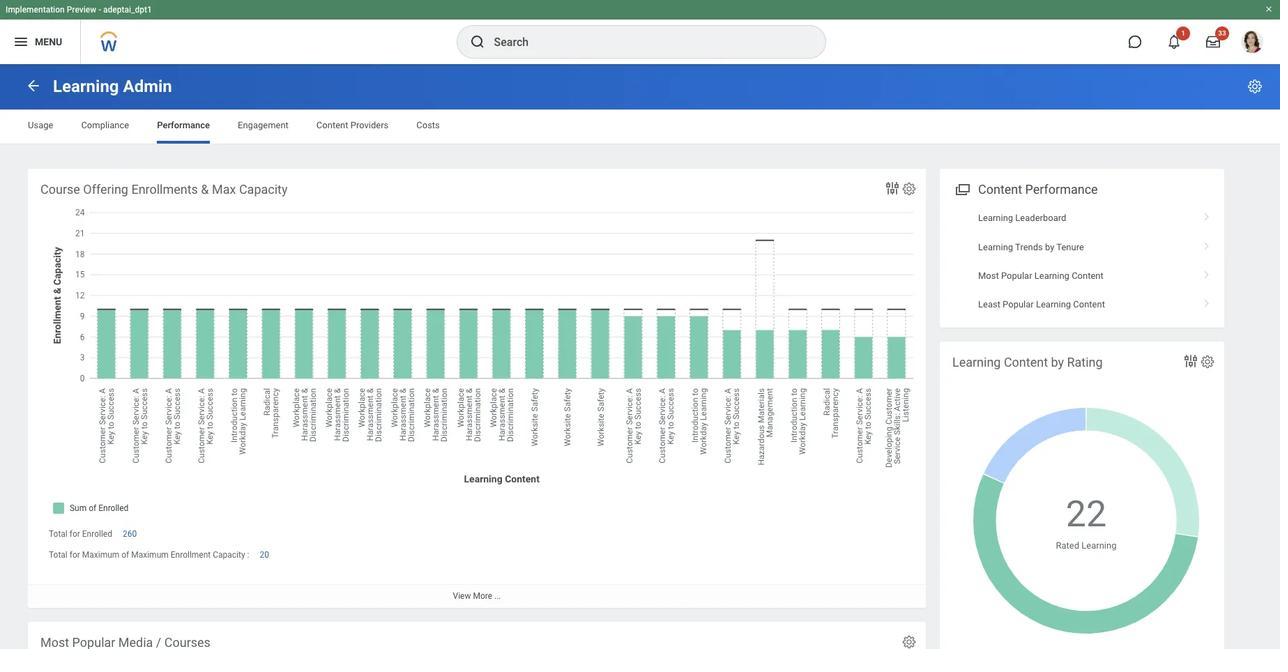 Task type: vqa. For each thing, say whether or not it's contained in the screenshot.
31
no



Task type: locate. For each thing, give the bounding box(es) containing it.
0 vertical spatial by
[[1045, 242, 1055, 252]]

0 horizontal spatial maximum
[[82, 550, 119, 560]]

admin
[[123, 77, 172, 96]]

0 vertical spatial capacity
[[239, 182, 288, 197]]

20
[[260, 550, 269, 560]]

1 vertical spatial capacity
[[213, 550, 245, 560]]

popular
[[1001, 271, 1032, 281], [1003, 299, 1034, 310]]

compliance
[[81, 120, 129, 130]]

max
[[212, 182, 236, 197]]

content up learning leaderboard
[[978, 182, 1022, 197]]

learning right rated
[[1082, 540, 1117, 551]]

-
[[98, 5, 101, 15]]

popular right most
[[1001, 271, 1032, 281]]

tenure
[[1057, 242, 1084, 252]]

0 horizontal spatial performance
[[157, 120, 210, 130]]

3 chevron right image from the top
[[1198, 266, 1216, 280]]

chevron right image inside learning leaderboard link
[[1198, 208, 1216, 222]]

popular inside the "least popular learning content" link
[[1003, 299, 1034, 310]]

usage
[[28, 120, 53, 130]]

1 vertical spatial performance
[[1025, 182, 1098, 197]]

least popular learning content
[[978, 299, 1105, 310]]

maximum right of
[[131, 550, 169, 560]]

chevron right image inside learning trends by tenure link
[[1198, 237, 1216, 251]]

by left rating
[[1051, 355, 1064, 370]]

most popular learning content link
[[940, 261, 1225, 290]]

2 for from the top
[[70, 550, 80, 560]]

list containing learning leaderboard
[[940, 204, 1225, 319]]

total left enrolled
[[49, 529, 67, 539]]

1 vertical spatial popular
[[1003, 299, 1034, 310]]

providers
[[351, 120, 389, 130]]

performance up learning leaderboard link
[[1025, 182, 1098, 197]]

profile logan mcneil image
[[1241, 31, 1264, 56]]

2 total from the top
[[49, 550, 67, 560]]

learning
[[53, 77, 119, 96], [978, 213, 1013, 223], [978, 242, 1013, 252], [1035, 271, 1070, 281], [1036, 299, 1071, 310], [953, 355, 1001, 370], [1082, 540, 1117, 551]]

for for enrolled
[[70, 529, 80, 539]]

learning up "least popular learning content"
[[1035, 271, 1070, 281]]

0 vertical spatial for
[[70, 529, 80, 539]]

capacity right max
[[239, 182, 288, 197]]

learning leaderboard
[[978, 213, 1066, 223]]

:
[[247, 550, 249, 560]]

0 vertical spatial popular
[[1001, 271, 1032, 281]]

22
[[1066, 493, 1107, 536]]

more
[[473, 592, 492, 601]]

preview
[[67, 5, 96, 15]]

for left enrolled
[[70, 529, 80, 539]]

0 vertical spatial total
[[49, 529, 67, 539]]

popular inside the most popular learning content link
[[1001, 271, 1032, 281]]

list
[[940, 204, 1225, 319]]

1 vertical spatial total
[[49, 550, 67, 560]]

for
[[70, 529, 80, 539], [70, 550, 80, 560]]

1 horizontal spatial maximum
[[131, 550, 169, 560]]

configure course offering enrollments & max capacity image
[[902, 181, 917, 197]]

2 chevron right image from the top
[[1198, 237, 1216, 251]]

content providers
[[316, 120, 389, 130]]

20 button
[[260, 550, 271, 561]]

by left tenure
[[1045, 242, 1055, 252]]

search image
[[469, 33, 486, 50]]

course
[[40, 182, 80, 197]]

1 vertical spatial by
[[1051, 355, 1064, 370]]

least
[[978, 299, 1001, 310]]

total
[[49, 529, 67, 539], [49, 550, 67, 560]]

1 horizontal spatial performance
[[1025, 182, 1098, 197]]

total for total for enrolled
[[49, 529, 67, 539]]

33
[[1218, 29, 1226, 37]]

1 vertical spatial chevron right image
[[1198, 237, 1216, 251]]

capacity
[[239, 182, 288, 197], [213, 550, 245, 560]]

popular for least
[[1003, 299, 1034, 310]]

1 chevron right image from the top
[[1198, 208, 1216, 222]]

content
[[316, 120, 348, 130], [978, 182, 1022, 197], [1072, 271, 1104, 281], [1073, 299, 1105, 310], [1004, 355, 1048, 370]]

learning admin
[[53, 77, 172, 96]]

view
[[453, 592, 471, 601]]

total down total for enrolled in the left of the page
[[49, 550, 67, 560]]

for down total for enrolled in the left of the page
[[70, 550, 80, 560]]

popular right least
[[1003, 299, 1034, 310]]

chevron right image inside the most popular learning content link
[[1198, 266, 1216, 280]]

chevron right image
[[1198, 295, 1216, 308]]

previous page image
[[25, 77, 42, 94]]

content inside tab list
[[316, 120, 348, 130]]

tab list containing usage
[[14, 110, 1266, 144]]

learning inside 22 rated learning
[[1082, 540, 1117, 551]]

most
[[978, 271, 999, 281]]

chevron right image
[[1198, 208, 1216, 222], [1198, 237, 1216, 251], [1198, 266, 1216, 280]]

tab list
[[14, 110, 1266, 144]]

content down learning trends by tenure link
[[1072, 271, 1104, 281]]

1 for from the top
[[70, 529, 80, 539]]

view more ...
[[453, 592, 501, 601]]

course offering enrollments & max capacity
[[40, 182, 288, 197]]

adeptai_dpt1
[[103, 5, 152, 15]]

22 rated learning
[[1056, 493, 1117, 551]]

inbox large image
[[1206, 35, 1220, 49]]

by for tenure
[[1045, 242, 1055, 252]]

by
[[1045, 242, 1055, 252], [1051, 355, 1064, 370]]

most popular learning content
[[978, 271, 1104, 281]]

content left providers
[[316, 120, 348, 130]]

implementation preview -   adeptai_dpt1
[[6, 5, 152, 15]]

1 vertical spatial for
[[70, 550, 80, 560]]

content left rating
[[1004, 355, 1048, 370]]

performance
[[157, 120, 210, 130], [1025, 182, 1098, 197]]

learning trends by tenure
[[978, 242, 1084, 252]]

configure most popular media / courses image
[[902, 635, 917, 649]]

popular for most
[[1001, 271, 1032, 281]]

&
[[201, 182, 209, 197]]

learning content by rating
[[953, 355, 1103, 370]]

list inside 22 'main content'
[[940, 204, 1225, 319]]

total for total for maximum of maximum enrollment capacity :
[[49, 550, 67, 560]]

leaderboard
[[1016, 213, 1066, 223]]

maximum
[[82, 550, 119, 560], [131, 550, 169, 560]]

1 total from the top
[[49, 529, 67, 539]]

chevron right image for content
[[1198, 266, 1216, 280]]

0 vertical spatial performance
[[157, 120, 210, 130]]

performance down admin
[[157, 120, 210, 130]]

maximum down enrolled
[[82, 550, 119, 560]]

2 vertical spatial chevron right image
[[1198, 266, 1216, 280]]

0 vertical spatial chevron right image
[[1198, 208, 1216, 222]]

capacity left :
[[213, 550, 245, 560]]

notifications large image
[[1167, 35, 1181, 49]]



Task type: describe. For each thing, give the bounding box(es) containing it.
learning up most
[[978, 242, 1013, 252]]

rated
[[1056, 540, 1080, 551]]

22 button
[[1066, 490, 1109, 539]]

engagement
[[238, 120, 289, 130]]

enrollments
[[131, 182, 198, 197]]

total for enrolled
[[49, 529, 112, 539]]

notifications element
[[1248, 28, 1259, 39]]

tab list inside 22 'main content'
[[14, 110, 1266, 144]]

implementation
[[6, 5, 65, 15]]

rating
[[1067, 355, 1103, 370]]

least popular learning content link
[[940, 290, 1225, 319]]

configure and view chart data image
[[1183, 353, 1199, 370]]

learning leaderboard link
[[940, 204, 1225, 233]]

configure learning content by rating image
[[1200, 354, 1215, 370]]

33 button
[[1198, 26, 1229, 57]]

total for maximum of maximum enrollment capacity :
[[49, 550, 249, 560]]

learning down most popular learning content
[[1036, 299, 1071, 310]]

trends
[[1015, 242, 1043, 252]]

of
[[122, 550, 129, 560]]

course offering enrollments & max capacity element
[[28, 169, 926, 608]]

...
[[494, 592, 501, 601]]

enrollment
[[171, 550, 211, 560]]

22 main content
[[0, 64, 1280, 649]]

1 button
[[1159, 26, 1190, 57]]

enrolled
[[82, 529, 112, 539]]

configure and view chart data image
[[884, 180, 901, 197]]

offering
[[83, 182, 128, 197]]

content down the most popular learning content link
[[1073, 299, 1105, 310]]

learning trends by tenure link
[[940, 233, 1225, 261]]

justify image
[[13, 33, 29, 50]]

1
[[1181, 29, 1185, 37]]

260
[[123, 529, 137, 539]]

learning down least
[[953, 355, 1001, 370]]

1 maximum from the left
[[82, 550, 119, 560]]

menu group image
[[953, 179, 971, 198]]

chevron right image for tenure
[[1198, 237, 1216, 251]]

learning content by rating element
[[940, 342, 1225, 649]]

by for rating
[[1051, 355, 1064, 370]]

learning left "leaderboard"
[[978, 213, 1013, 223]]

menu
[[35, 36, 62, 47]]

Search Workday  search field
[[494, 26, 797, 57]]

menu banner
[[0, 0, 1280, 64]]

for for maximum
[[70, 550, 80, 560]]

260 button
[[123, 529, 139, 540]]

learning up compliance
[[53, 77, 119, 96]]

costs
[[416, 120, 440, 130]]

configure this page image
[[1247, 78, 1264, 95]]

2 maximum from the left
[[131, 550, 169, 560]]

menu button
[[0, 20, 80, 64]]

content performance
[[978, 182, 1098, 197]]

close environment banner image
[[1265, 5, 1273, 13]]

view more ... link
[[28, 585, 926, 608]]



